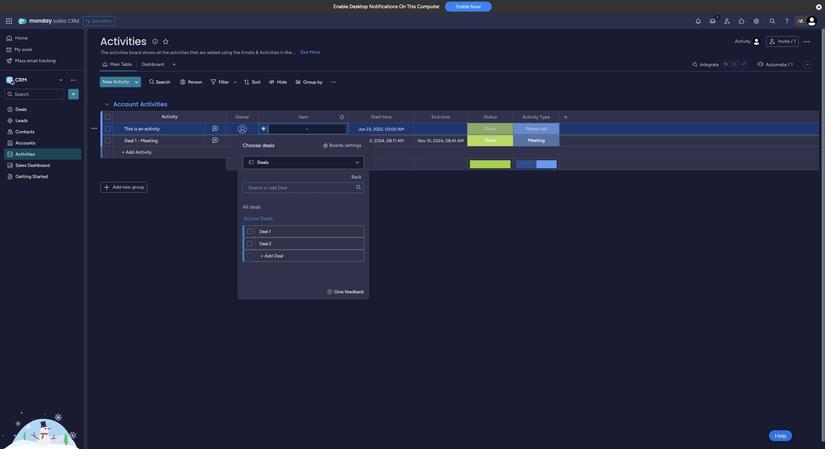 Task type: locate. For each thing, give the bounding box(es) containing it.
main table button
[[100, 59, 137, 70]]

nov 10, 2024, 08:41 am
[[418, 138, 464, 143]]

active deals list box
[[238, 198, 369, 262]]

deal down the this is an activity
[[125, 138, 134, 144]]

0 horizontal spatial enable
[[333, 4, 348, 10]]

2 10, from the left
[[427, 138, 432, 143]]

0 horizontal spatial 2024,
[[374, 138, 385, 143]]

integrate
[[700, 62, 719, 67]]

- down the 'item' field
[[306, 127, 308, 131]]

-
[[306, 127, 308, 131], [138, 138, 140, 144]]

lottie animation element
[[0, 383, 84, 449]]

tracking
[[39, 58, 56, 63]]

group
[[132, 185, 144, 190]]

1 down is
[[135, 138, 137, 144]]

Activities field
[[99, 34, 148, 49]]

1 2024, from the left
[[374, 138, 385, 143]]

search image
[[357, 186, 361, 190]]

0 vertical spatial options image
[[70, 91, 77, 98]]

1 done from the top
[[485, 126, 496, 132]]

monday sales crm
[[29, 17, 79, 25]]

the right all at the top left
[[162, 50, 169, 55]]

dashboard up started on the top left of the page
[[27, 162, 50, 168]]

am right 03:00
[[398, 127, 404, 132]]

dashboard inside button
[[142, 62, 164, 67]]

1 horizontal spatial crm
[[68, 17, 79, 25]]

1 up 2
[[269, 229, 271, 234]]

give
[[334, 289, 344, 295]]

None search field
[[243, 183, 364, 193]]

1 vertical spatial dashboard
[[27, 162, 50, 168]]

options image up the choose
[[249, 112, 254, 123]]

1 horizontal spatial see
[[301, 49, 308, 55]]

activity button
[[733, 36, 764, 47]]

1 horizontal spatial activities
[[170, 50, 189, 55]]

add
[[113, 185, 121, 190]]

1 vertical spatial done
[[485, 138, 496, 143]]

work
[[22, 47, 32, 52]]

this
[[407, 4, 416, 10], [125, 126, 133, 132]]

1 horizontal spatial the
[[233, 50, 240, 55]]

10, left 08:41
[[427, 138, 432, 143]]

enable
[[333, 4, 348, 10], [456, 4, 470, 9]]

page.
[[293, 50, 304, 55]]

1 horizontal spatial deals
[[262, 142, 275, 149]]

by
[[318, 79, 323, 85]]

2 time from the left
[[441, 114, 450, 120]]

nov for nov 10, 2024, 08:11 am
[[359, 138, 367, 143]]

am
[[398, 127, 404, 132], [398, 138, 404, 143], [457, 138, 464, 143]]

crm right sales
[[68, 17, 79, 25]]

1 horizontal spatial 10,
[[427, 138, 432, 143]]

option
[[0, 103, 84, 105]]

deal
[[125, 138, 134, 144], [260, 229, 268, 234], [260, 241, 268, 246]]

new
[[122, 185, 131, 190]]

/
[[791, 39, 793, 44], [788, 62, 790, 67]]

using
[[221, 50, 232, 55]]

1 horizontal spatial options image
[[249, 112, 254, 123]]

0 horizontal spatial this
[[125, 126, 133, 132]]

0 vertical spatial -
[[306, 127, 308, 131]]

activities up main table button
[[110, 50, 128, 55]]

column information image
[[339, 115, 345, 120]]

person
[[188, 79, 202, 85]]

/ for invite
[[791, 39, 793, 44]]

add view image
[[173, 62, 176, 67]]

see for see more
[[301, 49, 308, 55]]

dashboard
[[142, 62, 164, 67], [27, 162, 50, 168]]

1 horizontal spatial dashboard
[[142, 62, 164, 67]]

Account Activities field
[[112, 100, 169, 109]]

done
[[485, 126, 496, 132], [485, 138, 496, 143]]

deals
[[262, 142, 275, 149], [250, 204, 261, 210]]

deals up leads
[[15, 106, 27, 112]]

deal up deal 2
[[260, 229, 268, 234]]

/ right invite
[[791, 39, 793, 44]]

0 vertical spatial deals
[[262, 142, 275, 149]]

shows
[[142, 50, 156, 55]]

the right using at top left
[[233, 50, 240, 55]]

sort
[[252, 79, 261, 85]]

- down 'an'
[[138, 138, 140, 144]]

enable left desktop
[[333, 4, 348, 10]]

1 vertical spatial deals
[[250, 204, 261, 210]]

sales dashboard
[[15, 162, 50, 168]]

filter button
[[208, 77, 239, 87]]

activities down 'accounts' on the left of the page
[[15, 151, 35, 157]]

0 horizontal spatial -
[[138, 138, 140, 144]]

dashboard down 'shows'
[[142, 62, 164, 67]]

group by button
[[293, 77, 327, 87]]

give feedback
[[334, 289, 364, 295]]

meeting
[[528, 138, 545, 143], [141, 138, 158, 144]]

am for nov 10, 2024, 08:11 am
[[398, 138, 404, 143]]

1 horizontal spatial time
[[441, 114, 450, 120]]

options image
[[70, 91, 77, 98], [249, 112, 254, 123]]

enable inside button
[[456, 4, 470, 9]]

mass email tracking
[[15, 58, 56, 63]]

workspace image
[[6, 76, 13, 84]]

1 vertical spatial this
[[125, 126, 133, 132]]

deals
[[15, 106, 27, 112], [257, 160, 269, 165], [260, 215, 273, 222]]

deals right all
[[250, 204, 261, 210]]

active
[[244, 215, 259, 222]]

0 horizontal spatial /
[[788, 62, 790, 67]]

activity up phone
[[523, 114, 539, 120]]

deals right the choose
[[262, 142, 275, 149]]

nov down jun
[[359, 138, 367, 143]]

deals up deal 1
[[260, 215, 273, 222]]

the activities board shows all the activities that are added using the emails & activities in the page.
[[101, 50, 304, 55]]

0 vertical spatial done
[[485, 126, 496, 132]]

email
[[27, 58, 38, 63]]

deals inside active deals list box
[[250, 204, 261, 210]]

nov 10, 2024, 08:11 am
[[359, 138, 404, 143]]

0 horizontal spatial meeting
[[141, 138, 158, 144]]

Item field
[[297, 114, 310, 121]]

boards settings button
[[320, 140, 364, 151]]

1 horizontal spatial this
[[407, 4, 416, 10]]

activities down v2 search icon
[[140, 100, 167, 108]]

add new group button
[[100, 182, 147, 193]]

0 horizontal spatial see
[[92, 18, 100, 24]]

add new group
[[113, 185, 144, 190]]

enable for enable now!
[[456, 4, 470, 9]]

help image
[[784, 18, 790, 24]]

this left is
[[125, 126, 133, 132]]

+ Add Deal field
[[259, 252, 309, 260]]

0 vertical spatial dashboard
[[142, 62, 164, 67]]

getting started
[[15, 174, 48, 179]]

see plans button
[[83, 16, 115, 26]]

08:41
[[446, 138, 456, 143]]

see left more
[[301, 49, 308, 55]]

activity
[[735, 39, 751, 44], [113, 79, 129, 85], [162, 114, 178, 120], [523, 114, 539, 120]]

contacts
[[15, 129, 35, 134]]

1 horizontal spatial 2024,
[[433, 138, 444, 143]]

activity inside button
[[113, 79, 129, 85]]

1 vertical spatial options image
[[249, 112, 254, 123]]

2 activities from the left
[[170, 50, 189, 55]]

end time
[[432, 114, 450, 120]]

crm inside workspace selection element
[[15, 77, 27, 83]]

+ Add Activity  text field
[[117, 149, 223, 157]]

2 horizontal spatial the
[[285, 50, 292, 55]]

2024, for 08:11
[[374, 138, 385, 143]]

activities up add view image
[[170, 50, 189, 55]]

public dashboard image
[[7, 162, 13, 168]]

see more link
[[300, 49, 321, 56]]

2024, down 2022,
[[374, 138, 385, 143]]

automate
[[766, 62, 787, 67]]

10, down 23,
[[368, 138, 373, 143]]

0 horizontal spatial the
[[162, 50, 169, 55]]

activities up board at the top
[[100, 34, 147, 49]]

added
[[207, 50, 220, 55]]

that
[[190, 50, 198, 55]]

End time field
[[430, 114, 452, 121]]

0 vertical spatial /
[[791, 39, 793, 44]]

help
[[775, 433, 787, 439]]

/ right automate
[[788, 62, 790, 67]]

0 vertical spatial crm
[[68, 17, 79, 25]]

started
[[32, 174, 48, 179]]

am right '08:11'
[[398, 138, 404, 143]]

1 time from the left
[[382, 114, 392, 120]]

enable left now!
[[456, 4, 470, 9]]

deal left 2
[[260, 241, 268, 246]]

1 nov from the left
[[359, 138, 367, 143]]

v2 search image
[[149, 78, 154, 86]]

hide
[[277, 79, 287, 85]]

0 horizontal spatial time
[[382, 114, 392, 120]]

time for end time
[[441, 114, 450, 120]]

1 right automate
[[791, 62, 793, 67]]

see more
[[301, 49, 320, 55]]

1
[[794, 39, 796, 44], [791, 62, 793, 67], [135, 138, 137, 144], [269, 229, 271, 234]]

time
[[382, 114, 392, 120], [441, 114, 450, 120]]

activity down 'apps' image
[[735, 39, 751, 44]]

deal 2
[[260, 241, 272, 246]]

1 vertical spatial /
[[788, 62, 790, 67]]

2 nov from the left
[[418, 138, 426, 143]]

add to favorites image
[[162, 38, 169, 45]]

v2 user feedback image
[[328, 288, 332, 295]]

invite / 1 button
[[766, 36, 799, 47]]

0 horizontal spatial dashboard
[[27, 162, 50, 168]]

back button
[[349, 172, 364, 183]]

notifications
[[369, 4, 398, 10]]

0 horizontal spatial 10,
[[368, 138, 373, 143]]

0 vertical spatial see
[[92, 18, 100, 24]]

Activity Type field
[[521, 114, 552, 121]]

nov left 08:41
[[418, 138, 426, 143]]

activities
[[110, 50, 128, 55], [170, 50, 189, 55]]

1 horizontal spatial enable
[[456, 4, 470, 9]]

inbox image
[[710, 18, 716, 24]]

0 horizontal spatial crm
[[15, 77, 27, 83]]

autopilot image
[[758, 60, 764, 68]]

nov for nov 10, 2024, 08:41 am
[[418, 138, 426, 143]]

the
[[162, 50, 169, 55], [233, 50, 240, 55], [285, 50, 292, 55]]

see
[[92, 18, 100, 24], [301, 49, 308, 55]]

1 right invite
[[794, 39, 796, 44]]

1 10, from the left
[[368, 138, 373, 143]]

notifications image
[[695, 18, 702, 24]]

lottie animation image
[[0, 383, 84, 449]]

the right 'in' in the left of the page
[[285, 50, 292, 55]]

1 horizontal spatial nov
[[418, 138, 426, 143]]

activity right new
[[113, 79, 129, 85]]

meeting down activity
[[141, 138, 158, 144]]

1 vertical spatial deal
[[260, 229, 268, 234]]

group by
[[303, 79, 323, 85]]

show board description image
[[151, 38, 159, 45]]

am for nov 10, 2024, 08:41 am
[[457, 138, 464, 143]]

0 horizontal spatial options image
[[70, 91, 77, 98]]

options image down workspace options image
[[70, 91, 77, 98]]

see left plans
[[92, 18, 100, 24]]

activities
[[100, 34, 147, 49], [260, 50, 279, 55], [140, 100, 167, 108], [15, 151, 35, 157]]

deal for deal 2
[[260, 241, 268, 246]]

10, for nov 10, 2024, 08:11 am
[[368, 138, 373, 143]]

2 2024, from the left
[[433, 138, 444, 143]]

deals right v2 board image
[[257, 160, 269, 165]]

meeting down phone call
[[528, 138, 545, 143]]

phone
[[526, 126, 539, 132]]

0 vertical spatial deals
[[15, 106, 27, 112]]

2 done from the top
[[485, 138, 496, 143]]

0 vertical spatial deal
[[125, 138, 134, 144]]

0 horizontal spatial deals
[[250, 204, 261, 210]]

dashboard inside list box
[[27, 162, 50, 168]]

crm right workspace icon
[[15, 77, 27, 83]]

enable for enable desktop notifications on this computer
[[333, 4, 348, 10]]

time for start time
[[382, 114, 392, 120]]

Search in workspace field
[[14, 90, 55, 98]]

1 horizontal spatial meeting
[[528, 138, 545, 143]]

time right start
[[382, 114, 392, 120]]

list box
[[0, 102, 84, 271]]

this right the on
[[407, 4, 416, 10]]

am right 08:41
[[457, 138, 464, 143]]

see inside button
[[92, 18, 100, 24]]

options image
[[803, 38, 811, 45], [339, 112, 344, 123], [550, 112, 555, 123], [92, 121, 97, 137]]

menu image
[[331, 79, 337, 85]]

new activity
[[102, 79, 129, 85]]

0 horizontal spatial nov
[[359, 138, 367, 143]]

/ inside 'button'
[[791, 39, 793, 44]]

time right end
[[441, 114, 450, 120]]

Status field
[[482, 114, 499, 121]]

feedback
[[345, 289, 364, 295]]

2024, left 08:41
[[433, 138, 444, 143]]

0 horizontal spatial activities
[[110, 50, 128, 55]]

2024,
[[374, 138, 385, 143], [433, 138, 444, 143]]

1 horizontal spatial /
[[791, 39, 793, 44]]

emails settings image
[[753, 18, 760, 24]]

2 vertical spatial deal
[[260, 241, 268, 246]]

1 vertical spatial see
[[301, 49, 308, 55]]

2 the from the left
[[233, 50, 240, 55]]

see inside "link"
[[301, 49, 308, 55]]

nov
[[359, 138, 367, 143], [418, 138, 426, 143]]

activities inside list box
[[15, 151, 35, 157]]

1 vertical spatial crm
[[15, 77, 27, 83]]

collapse board header image
[[805, 62, 811, 67]]



Task type: describe. For each thing, give the bounding box(es) containing it.
dapulse close image
[[817, 4, 822, 11]]

choose deals
[[243, 142, 275, 149]]

Owner field
[[234, 114, 251, 121]]

now!
[[471, 4, 481, 9]]

enable desktop notifications on this computer
[[333, 4, 440, 10]]

deal for deal 1
[[260, 229, 268, 234]]

2
[[269, 241, 272, 246]]

2022,
[[373, 127, 384, 132]]

see for see plans
[[92, 18, 100, 24]]

sort button
[[241, 77, 265, 87]]

1 inside active deals list box
[[269, 229, 271, 234]]

board
[[129, 50, 141, 55]]

home button
[[4, 33, 71, 43]]

workspace options image
[[70, 77, 77, 83]]

my work
[[14, 47, 32, 52]]

filter
[[219, 79, 229, 85]]

emails
[[241, 50, 255, 55]]

3 the from the left
[[285, 50, 292, 55]]

computer
[[417, 4, 440, 10]]

end
[[432, 114, 440, 120]]

help button
[[769, 431, 792, 442]]

mass email tracking button
[[4, 56, 71, 66]]

plans
[[101, 18, 112, 24]]

enable now! button
[[445, 2, 492, 12]]

this is an activity
[[125, 126, 160, 132]]

03:00
[[385, 127, 397, 132]]

1 horizontal spatial -
[[306, 127, 308, 131]]

apps image
[[739, 18, 745, 24]]

public board image
[[7, 173, 13, 180]]

mass
[[15, 58, 26, 63]]

1 activities from the left
[[110, 50, 128, 55]]

start
[[371, 114, 381, 120]]

leads
[[15, 118, 28, 123]]

select product image
[[6, 18, 13, 24]]

workspace selection element
[[6, 76, 28, 85]]

/ for automate
[[788, 62, 790, 67]]

2 vertical spatial deals
[[260, 215, 273, 222]]

invite / 1
[[779, 39, 796, 44]]

jun
[[358, 127, 365, 132]]

deals for choose deals
[[262, 142, 275, 149]]

deal 1 - meeting
[[125, 138, 158, 144]]

phone call
[[526, 126, 547, 132]]

table
[[121, 62, 132, 67]]

more
[[310, 49, 320, 55]]

see plans
[[92, 18, 112, 24]]

search everything image
[[769, 18, 776, 24]]

item
[[299, 114, 308, 120]]

dashboard button
[[137, 59, 169, 70]]

person button
[[178, 77, 206, 87]]

10, for nov 10, 2024, 08:41 am
[[427, 138, 432, 143]]

activity down account activities 'field'
[[162, 114, 178, 120]]

in
[[280, 50, 284, 55]]

accounts
[[15, 140, 35, 146]]

start time
[[371, 114, 392, 120]]

main table
[[110, 62, 132, 67]]

jun 23, 2022, 03:00 am
[[358, 127, 404, 132]]

am for jun 23, 2022, 03:00 am
[[398, 127, 404, 132]]

type
[[540, 114, 550, 120]]

1 vertical spatial -
[[138, 138, 140, 144]]

Start time field
[[369, 114, 393, 121]]

all
[[157, 50, 161, 55]]

invite
[[779, 39, 790, 44]]

desktop
[[350, 4, 368, 10]]

call
[[540, 126, 547, 132]]

2024, for 08:41
[[433, 138, 444, 143]]

the
[[101, 50, 108, 55]]

invite members image
[[724, 18, 731, 24]]

activity inside field
[[523, 114, 539, 120]]

1 vertical spatial deals
[[257, 160, 269, 165]]

0 vertical spatial this
[[407, 4, 416, 10]]

1 image
[[715, 14, 721, 21]]

list box containing deals
[[0, 102, 84, 271]]

boards
[[329, 143, 344, 148]]

Search or add Deal search field
[[243, 183, 364, 193]]

sales
[[15, 162, 26, 168]]

Search field
[[154, 77, 174, 87]]

main
[[110, 62, 120, 67]]

choose
[[243, 142, 261, 149]]

activities right &
[[260, 50, 279, 55]]

owner
[[235, 114, 249, 120]]

1 the from the left
[[162, 50, 169, 55]]

getting
[[15, 174, 31, 179]]

deals for all deals
[[250, 204, 261, 210]]

c
[[8, 77, 11, 83]]

on
[[399, 4, 406, 10]]

activity inside popup button
[[735, 39, 751, 44]]

all deals
[[243, 204, 261, 210]]

are
[[199, 50, 206, 55]]

arrow down image
[[231, 78, 239, 86]]

christina overa image
[[807, 16, 818, 26]]

08:11
[[386, 138, 397, 143]]

deal 1
[[260, 229, 271, 234]]

sales
[[53, 17, 66, 25]]

settings
[[345, 143, 361, 148]]

activities inside 'field'
[[140, 100, 167, 108]]

home
[[15, 35, 28, 41]]

my
[[14, 47, 21, 52]]

deal for deal 1 - meeting
[[125, 138, 134, 144]]

boards settings
[[329, 143, 361, 148]]

all
[[243, 204, 248, 210]]

v2 board image
[[249, 160, 254, 165]]

dapulse integrations image
[[693, 62, 698, 67]]

angle down image
[[135, 80, 138, 85]]

&
[[256, 50, 259, 55]]

monday
[[29, 17, 52, 25]]

account
[[113, 100, 139, 108]]

new activity button
[[100, 77, 132, 87]]

group
[[303, 79, 316, 85]]

enable now!
[[456, 4, 481, 9]]

23,
[[366, 127, 372, 132]]

1 inside 'button'
[[794, 39, 796, 44]]

my work button
[[4, 44, 71, 55]]



Task type: vqa. For each thing, say whether or not it's contained in the screenshot.
30 to the left
no



